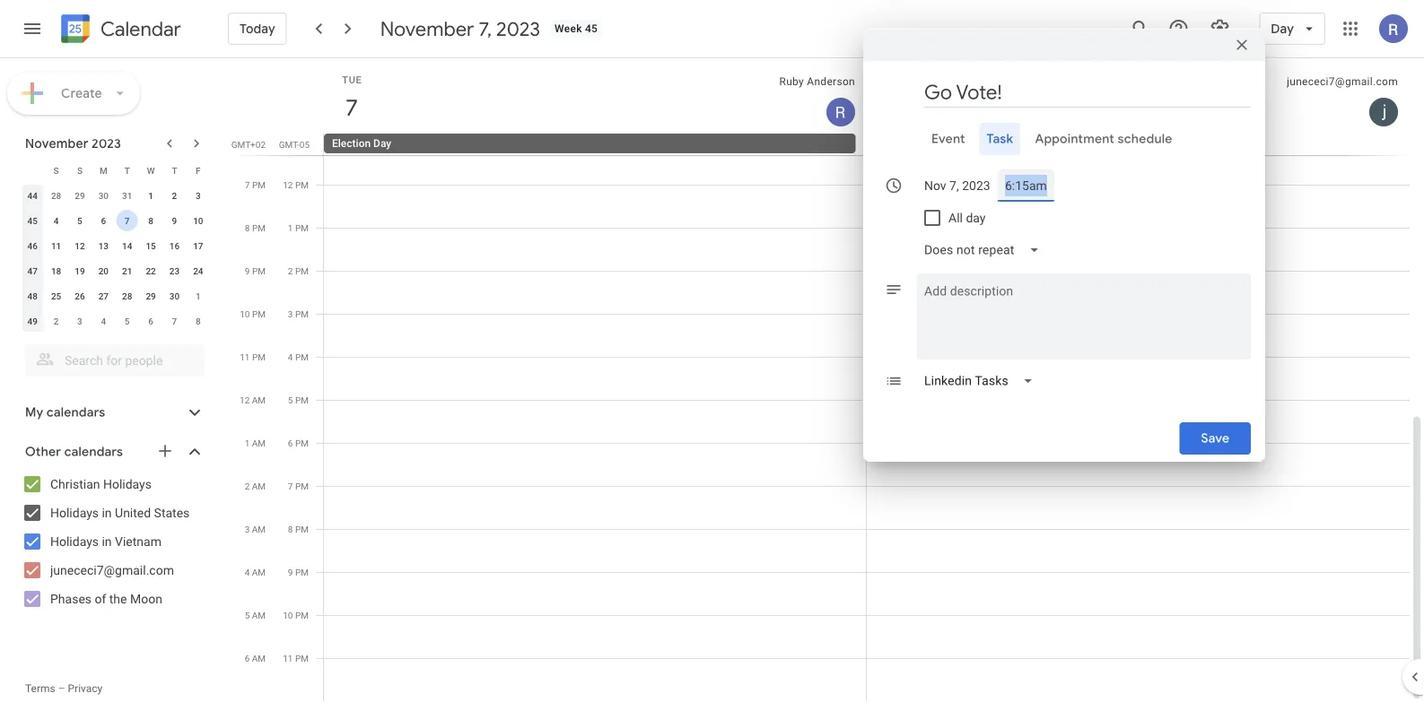 Task type: vqa. For each thing, say whether or not it's contained in the screenshot.


Task type: locate. For each thing, give the bounding box(es) containing it.
3 for december 3 element
[[77, 316, 82, 327]]

2023 right 7,
[[496, 16, 540, 41]]

the
[[109, 592, 127, 607]]

7
[[344, 93, 357, 122], [245, 179, 250, 190], [125, 215, 130, 226], [172, 316, 177, 327], [288, 481, 293, 492]]

4 up 5 am
[[245, 567, 250, 578]]

calendar element
[[57, 11, 181, 50]]

pm up 5 pm
[[295, 352, 309, 363]]

7 down the october 31 element
[[125, 215, 130, 226]]

4 row from the top
[[21, 233, 210, 258]]

–
[[58, 683, 65, 695]]

0 horizontal spatial 11 pm
[[240, 352, 266, 363]]

pm down '6 pm'
[[295, 481, 309, 492]]

0 horizontal spatial 28
[[51, 190, 61, 201]]

all
[[949, 211, 963, 225]]

7,
[[479, 16, 492, 41]]

1 horizontal spatial 10
[[240, 309, 250, 319]]

8 pm left 1 pm at the left top of the page
[[245, 223, 266, 233]]

30 right october 29 element
[[98, 190, 109, 201]]

s
[[53, 165, 59, 176], [77, 165, 83, 176]]

pm right 3 am
[[295, 524, 309, 535]]

25
[[51, 291, 61, 302]]

10 pm left 3 pm
[[240, 309, 266, 319]]

my calendars
[[25, 405, 105, 421]]

0 horizontal spatial 11
[[51, 240, 61, 251]]

december 3 element
[[69, 310, 91, 332]]

5 pm
[[288, 395, 309, 406]]

1 down 12 am
[[245, 438, 250, 449]]

calendars inside "dropdown button"
[[47, 405, 105, 421]]

29
[[75, 190, 85, 201], [146, 291, 156, 302]]

0 vertical spatial november
[[380, 16, 474, 41]]

0 horizontal spatial 30
[[98, 190, 109, 201]]

0 vertical spatial 7 pm
[[245, 179, 266, 190]]

1 horizontal spatial 28
[[122, 291, 132, 302]]

junececi7@gmail.com
[[1287, 75, 1398, 88], [50, 563, 174, 578]]

0 horizontal spatial november
[[25, 136, 88, 152]]

11 pm up 12 am
[[240, 352, 266, 363]]

13 element
[[93, 235, 114, 257]]

44
[[27, 190, 38, 201]]

2 up 3 pm
[[288, 266, 293, 276]]

9 right 24 element
[[245, 266, 250, 276]]

11 right 6 am
[[283, 653, 293, 664]]

14
[[122, 240, 132, 251]]

christian holidays
[[50, 477, 152, 492]]

am for 12 am
[[252, 395, 266, 406]]

23
[[169, 266, 180, 276]]

1 horizontal spatial 11 pm
[[283, 653, 309, 664]]

5 up 6 am
[[245, 610, 250, 621]]

row
[[21, 158, 210, 183], [21, 183, 210, 208], [21, 208, 210, 233], [21, 233, 210, 258], [21, 258, 210, 284], [21, 284, 210, 309], [21, 309, 210, 334]]

28 right the 44 at the left top of the page
[[51, 190, 61, 201]]

day button
[[1259, 7, 1325, 50]]

0 horizontal spatial 12
[[75, 240, 85, 251]]

privacy
[[68, 683, 103, 695]]

9 pm right 4 am
[[288, 567, 309, 578]]

row group
[[21, 183, 210, 334]]

1 vertical spatial 12
[[75, 240, 85, 251]]

None search field
[[0, 337, 223, 377]]

1 vertical spatial 2023
[[92, 136, 121, 152]]

0 horizontal spatial t
[[124, 165, 130, 176]]

1 horizontal spatial s
[[77, 165, 83, 176]]

calendars up christian holidays
[[64, 444, 123, 460]]

0 horizontal spatial 29
[[75, 190, 85, 201]]

0 horizontal spatial 10 pm
[[240, 309, 266, 319]]

december 4 element
[[93, 310, 114, 332]]

t right m
[[124, 165, 130, 176]]

21
[[122, 266, 132, 276]]

0 horizontal spatial s
[[53, 165, 59, 176]]

am down 5 am
[[252, 653, 266, 664]]

0 vertical spatial 28
[[51, 190, 61, 201]]

8
[[148, 215, 153, 226], [245, 223, 250, 233], [196, 316, 201, 327], [288, 524, 293, 535]]

12 right the "11" element
[[75, 240, 85, 251]]

7 cell
[[115, 208, 139, 233]]

schedule
[[1118, 131, 1172, 147]]

2 for 2 am
[[245, 481, 250, 492]]

am up 4 am
[[252, 524, 266, 535]]

0 vertical spatial 45
[[585, 22, 598, 35]]

in for vietnam
[[102, 534, 112, 549]]

0 vertical spatial in
[[102, 506, 112, 520]]

0 vertical spatial 12
[[283, 179, 293, 190]]

48
[[27, 291, 38, 302]]

states
[[154, 506, 190, 520]]

5 right 12 am
[[288, 395, 293, 406]]

6 down 5 am
[[245, 653, 250, 664]]

30 element
[[164, 285, 185, 307]]

28 inside october 28 element
[[51, 190, 61, 201]]

pm left 4 pm
[[252, 352, 266, 363]]

november
[[380, 16, 474, 41], [25, 136, 88, 152]]

7 pm left 12 pm
[[245, 179, 266, 190]]

2 am
[[245, 481, 266, 492]]

15
[[146, 240, 156, 251]]

1 right the october 31 element
[[148, 190, 153, 201]]

appointment
[[1035, 131, 1114, 147]]

holidays up united
[[103, 477, 152, 492]]

october 28 element
[[45, 185, 67, 206]]

30 right 29 element
[[169, 291, 180, 302]]

2 vertical spatial 12
[[240, 395, 250, 406]]

3 row from the top
[[21, 208, 210, 233]]

1 horizontal spatial 11
[[240, 352, 250, 363]]

4 right december 3 element
[[101, 316, 106, 327]]

1 vertical spatial 11 pm
[[283, 653, 309, 664]]

all day
[[949, 211, 986, 225]]

tuesday, november 7 element
[[331, 87, 372, 128]]

1 vertical spatial junececi7@gmail.com
[[50, 563, 174, 578]]

23 element
[[164, 260, 185, 282]]

tab list
[[878, 123, 1251, 155]]

1 vertical spatial 45
[[27, 215, 38, 226]]

week
[[555, 22, 582, 35]]

6 row from the top
[[21, 284, 210, 309]]

Start date text field
[[924, 175, 991, 197]]

12 for 12
[[75, 240, 85, 251]]

3 down 2 pm
[[288, 309, 293, 319]]

november up october 28 element
[[25, 136, 88, 152]]

december 2 element
[[45, 310, 67, 332]]

6 for 6 pm
[[288, 438, 293, 449]]

november left 7,
[[380, 16, 474, 41]]

0 vertical spatial 2023
[[496, 16, 540, 41]]

other
[[25, 444, 61, 460]]

1 horizontal spatial 29
[[146, 291, 156, 302]]

6 right 1 am
[[288, 438, 293, 449]]

in left vietnam
[[102, 534, 112, 549]]

0 horizontal spatial 7 pm
[[245, 179, 266, 190]]

2 horizontal spatial 12
[[283, 179, 293, 190]]

1 vertical spatial 28
[[122, 291, 132, 302]]

0 vertical spatial 30
[[98, 190, 109, 201]]

0 horizontal spatial junececi7@gmail.com
[[50, 563, 174, 578]]

29 right the 28 element
[[146, 291, 156, 302]]

3 am from the top
[[252, 481, 266, 492]]

47
[[27, 266, 38, 276]]

Search for people text field
[[36, 345, 194, 377]]

0 vertical spatial 9 pm
[[245, 266, 266, 276]]

2 s from the left
[[77, 165, 83, 176]]

1 horizontal spatial 7 pm
[[288, 481, 309, 492]]

12
[[283, 179, 293, 190], [75, 240, 85, 251], [240, 395, 250, 406]]

3 right december 2 element
[[77, 316, 82, 327]]

3 pm
[[288, 309, 309, 319]]

45 up the 46
[[27, 215, 38, 226]]

9 pm left 2 pm
[[245, 266, 266, 276]]

1 vertical spatial 9
[[245, 266, 250, 276]]

12 pm
[[283, 179, 309, 190]]

am
[[252, 395, 266, 406], [252, 438, 266, 449], [252, 481, 266, 492], [252, 524, 266, 535], [252, 567, 266, 578], [252, 610, 266, 621], [252, 653, 266, 664]]

0 vertical spatial 29
[[75, 190, 85, 201]]

2 am from the top
[[252, 438, 266, 449]]

of
[[95, 592, 106, 607]]

1 horizontal spatial junececi7@gmail.com
[[1287, 75, 1398, 88]]

0 vertical spatial 11
[[51, 240, 61, 251]]

12 up 1 am
[[240, 395, 250, 406]]

1 horizontal spatial november
[[380, 16, 474, 41]]

1 horizontal spatial day
[[1271, 21, 1294, 37]]

4 am from the top
[[252, 524, 266, 535]]

1 for december 1 element
[[196, 291, 201, 302]]

holidays down christian
[[50, 506, 99, 520]]

28 right 27 element
[[122, 291, 132, 302]]

calendars
[[47, 405, 105, 421], [64, 444, 123, 460]]

december 6 element
[[140, 310, 162, 332]]

1 horizontal spatial 9 pm
[[288, 567, 309, 578]]

1 in from the top
[[102, 506, 112, 520]]

1 horizontal spatial 12
[[240, 395, 250, 406]]

0 vertical spatial 10 pm
[[240, 309, 266, 319]]

holidays
[[103, 477, 152, 492], [50, 506, 99, 520], [50, 534, 99, 549]]

1 am from the top
[[252, 395, 266, 406]]

16 element
[[164, 235, 185, 257]]

7 pm down '6 pm'
[[288, 481, 309, 492]]

0 vertical spatial calendars
[[47, 405, 105, 421]]

1 vertical spatial calendars
[[64, 444, 123, 460]]

s up october 28 element
[[53, 165, 59, 176]]

am left '6 pm'
[[252, 438, 266, 449]]

1 vertical spatial 9 pm
[[288, 567, 309, 578]]

0 horizontal spatial 10
[[193, 215, 203, 226]]

1 vertical spatial 29
[[146, 291, 156, 302]]

7 row from the top
[[21, 309, 210, 334]]

11
[[51, 240, 61, 251], [240, 352, 250, 363], [283, 653, 293, 664]]

s left m
[[77, 165, 83, 176]]

1 horizontal spatial t
[[172, 165, 177, 176]]

1 row from the top
[[21, 158, 210, 183]]

0 horizontal spatial 45
[[27, 215, 38, 226]]

2 horizontal spatial 9
[[288, 567, 293, 578]]

0 vertical spatial 11 pm
[[240, 352, 266, 363]]

pm up '6 pm'
[[295, 395, 309, 406]]

2 vertical spatial 11
[[283, 653, 293, 664]]

am up 6 am
[[252, 610, 266, 621]]

12 for 12 pm
[[283, 179, 293, 190]]

t right w
[[172, 165, 177, 176]]

0 vertical spatial day
[[1271, 21, 1294, 37]]

45 right week in the left of the page
[[585, 22, 598, 35]]

row containing 47
[[21, 258, 210, 284]]

10
[[193, 215, 203, 226], [240, 309, 250, 319], [283, 610, 293, 621]]

29 right october 28 element
[[75, 190, 85, 201]]

20
[[98, 266, 109, 276]]

45
[[585, 22, 598, 35], [27, 215, 38, 226]]

5 am from the top
[[252, 567, 266, 578]]

day inside popup button
[[1271, 21, 1294, 37]]

11 pm right 6 am
[[283, 653, 309, 664]]

settings menu image
[[1209, 18, 1231, 39]]

in
[[102, 506, 112, 520], [102, 534, 112, 549]]

0 horizontal spatial 9 pm
[[245, 266, 266, 276]]

2 row from the top
[[21, 183, 210, 208]]

5
[[77, 215, 82, 226], [125, 316, 130, 327], [288, 395, 293, 406], [245, 610, 250, 621]]

0 horizontal spatial 8 pm
[[245, 223, 266, 233]]

8 pm right 3 am
[[288, 524, 309, 535]]

6
[[101, 215, 106, 226], [148, 316, 153, 327], [288, 438, 293, 449], [245, 653, 250, 664]]

1
[[148, 190, 153, 201], [288, 223, 293, 233], [196, 291, 201, 302], [245, 438, 250, 449]]

0 vertical spatial holidays
[[103, 477, 152, 492]]

ruby
[[779, 75, 804, 88]]

am up 5 am
[[252, 567, 266, 578]]

19
[[75, 266, 85, 276]]

None field
[[917, 234, 1054, 267], [917, 365, 1048, 398], [917, 234, 1054, 267], [917, 365, 1048, 398]]

row containing 45
[[21, 208, 210, 233]]

27 element
[[93, 285, 114, 307]]

1 vertical spatial 30
[[169, 291, 180, 302]]

day inside button
[[373, 137, 391, 150]]

29 element
[[140, 285, 162, 307]]

2 horizontal spatial 11
[[283, 653, 293, 664]]

2 inside december 2 element
[[54, 316, 59, 327]]

pm left 2 pm
[[252, 266, 266, 276]]

1 vertical spatial november
[[25, 136, 88, 152]]

0 horizontal spatial 9
[[172, 215, 177, 226]]

0 horizontal spatial day
[[373, 137, 391, 150]]

10 right the december 8 element
[[240, 309, 250, 319]]

12 inside row group
[[75, 240, 85, 251]]

9 left 10 element
[[172, 215, 177, 226]]

17
[[193, 240, 203, 251]]

6 left december 7 element
[[148, 316, 153, 327]]

1 right 30 'element'
[[196, 291, 201, 302]]

am for 3 am
[[252, 524, 266, 535]]

16
[[169, 240, 180, 251]]

30 inside 'element'
[[169, 291, 180, 302]]

8 pm
[[245, 223, 266, 233], [288, 524, 309, 535]]

row containing 46
[[21, 233, 210, 258]]

am for 4 am
[[252, 567, 266, 578]]

11 right the 46
[[51, 240, 61, 251]]

10 inside 10 element
[[193, 215, 203, 226]]

2 vertical spatial 9
[[288, 567, 293, 578]]

1 vertical spatial in
[[102, 534, 112, 549]]

2 vertical spatial 10
[[283, 610, 293, 621]]

1 horizontal spatial 30
[[169, 291, 180, 302]]

day
[[1271, 21, 1294, 37], [373, 137, 391, 150]]

26
[[75, 291, 85, 302]]

45 inside november 2023 grid
[[27, 215, 38, 226]]

junececi7@gmail.com down day popup button
[[1287, 75, 1398, 88]]

terms – privacy
[[25, 683, 103, 695]]

7 inside tue 7
[[344, 93, 357, 122]]

11 up 12 am
[[240, 352, 250, 363]]

27
[[98, 291, 109, 302]]

Add title text field
[[924, 79, 1251, 106]]

f
[[196, 165, 201, 176]]

9 right 4 am
[[288, 567, 293, 578]]

pm down 5 pm
[[295, 438, 309, 449]]

1 down 12 pm
[[288, 223, 293, 233]]

calendar heading
[[97, 17, 181, 42]]

calendars up other calendars
[[47, 405, 105, 421]]

9
[[172, 215, 177, 226], [245, 266, 250, 276], [288, 567, 293, 578]]

1 vertical spatial 7 pm
[[288, 481, 309, 492]]

0 vertical spatial 10
[[193, 215, 203, 226]]

october 29 element
[[69, 185, 91, 206]]

today button
[[228, 7, 287, 50]]

calendars inside dropdown button
[[64, 444, 123, 460]]

2
[[172, 190, 177, 201], [288, 266, 293, 276], [54, 316, 59, 327], [245, 481, 250, 492]]

junececi7@gmail.com inside the other calendars list
[[50, 563, 174, 578]]

am for 1 am
[[252, 438, 266, 449]]

2 up 3 am
[[245, 481, 250, 492]]

30
[[98, 190, 109, 201], [169, 291, 180, 302]]

november 7, 2023
[[380, 16, 540, 41]]

25 element
[[45, 285, 67, 307]]

1 vertical spatial 8 pm
[[288, 524, 309, 535]]

5 row from the top
[[21, 258, 210, 284]]

0 horizontal spatial 2023
[[92, 136, 121, 152]]

1 vertical spatial day
[[373, 137, 391, 150]]

2023
[[496, 16, 540, 41], [92, 136, 121, 152]]

day right settings menu image at the right of page
[[1271, 21, 1294, 37]]

november for november 7, 2023
[[380, 16, 474, 41]]

4
[[54, 215, 59, 226], [101, 316, 106, 327], [288, 352, 293, 363], [245, 567, 250, 578]]

0 vertical spatial junececi7@gmail.com
[[1287, 75, 1398, 88]]

junececi7@gmail.com up phases of the moon
[[50, 563, 174, 578]]

2 left december 3 element
[[54, 316, 59, 327]]

28 for the 28 element
[[122, 291, 132, 302]]

4 down 3 pm
[[288, 352, 293, 363]]

5 right december 4 element
[[125, 316, 130, 327]]

day right election
[[373, 137, 391, 150]]

12 down gmt- at the top left of the page
[[283, 179, 293, 190]]

row group containing 44
[[21, 183, 210, 334]]

2 for 2 pm
[[288, 266, 293, 276]]

2023 up m
[[92, 136, 121, 152]]

7 am from the top
[[252, 653, 266, 664]]

3 for 3 am
[[245, 524, 250, 535]]

0 vertical spatial 9
[[172, 215, 177, 226]]

2 in from the top
[[102, 534, 112, 549]]

10 up "17"
[[193, 215, 203, 226]]

6 am from the top
[[252, 610, 266, 621]]

28 for october 28 element
[[51, 190, 61, 201]]

t
[[124, 165, 130, 176], [172, 165, 177, 176]]

vietnam
[[115, 534, 162, 549]]

22 element
[[140, 260, 162, 282]]

am left 5 pm
[[252, 395, 266, 406]]

2 for december 2 element
[[54, 316, 59, 327]]

in left united
[[102, 506, 112, 520]]

am for 6 am
[[252, 653, 266, 664]]

1 vertical spatial 10 pm
[[283, 610, 309, 621]]

7 pm
[[245, 179, 266, 190], [288, 481, 309, 492]]

2 right the october 31 element
[[172, 190, 177, 201]]

6 inside 'element'
[[148, 316, 153, 327]]

holidays down holidays in united states
[[50, 534, 99, 549]]

calendars for my calendars
[[47, 405, 105, 421]]

am down 1 am
[[252, 481, 266, 492]]

2 vertical spatial holidays
[[50, 534, 99, 549]]

tue 7
[[342, 74, 362, 122]]

10 pm right 5 am
[[283, 610, 309, 621]]

1 vertical spatial holidays
[[50, 506, 99, 520]]

1 horizontal spatial 8 pm
[[288, 524, 309, 535]]



Task type: describe. For each thing, give the bounding box(es) containing it.
main drawer image
[[22, 18, 43, 39]]

12 element
[[69, 235, 91, 257]]

holidays in united states
[[50, 506, 190, 520]]

privacy link
[[68, 683, 103, 695]]

3 down f
[[196, 190, 201, 201]]

event
[[931, 131, 965, 147]]

pm down 2 pm
[[295, 309, 309, 319]]

week 45
[[555, 22, 598, 35]]

december 7 element
[[164, 310, 185, 332]]

gmt-
[[279, 139, 300, 150]]

other calendars button
[[4, 438, 223, 467]]

row group inside november 2023 grid
[[21, 183, 210, 334]]

1 for 1 pm
[[288, 223, 293, 233]]

29 for october 29 element
[[75, 190, 85, 201]]

3 am
[[245, 524, 266, 535]]

31
[[122, 190, 132, 201]]

october 30 element
[[93, 185, 114, 206]]

ruby anderson
[[779, 75, 855, 88]]

12 for 12 am
[[240, 395, 250, 406]]

election day
[[332, 137, 391, 150]]

7 right 2 am
[[288, 481, 293, 492]]

phases of the moon
[[50, 592, 162, 607]]

2 horizontal spatial 10
[[283, 610, 293, 621]]

5 am
[[245, 610, 266, 621]]

calendars for other calendars
[[64, 444, 123, 460]]

18
[[51, 266, 61, 276]]

0 vertical spatial 8 pm
[[245, 223, 266, 233]]

holidays for vietnam
[[50, 534, 99, 549]]

my
[[25, 405, 43, 421]]

6 pm
[[288, 438, 309, 449]]

other calendars
[[25, 444, 123, 460]]

gmt+02
[[231, 139, 266, 150]]

5 for 5 am
[[245, 610, 250, 621]]

1 t from the left
[[124, 165, 130, 176]]

moon
[[130, 592, 162, 607]]

holidays for united
[[50, 506, 99, 520]]

christian
[[50, 477, 100, 492]]

24 element
[[187, 260, 209, 282]]

election day row
[[316, 134, 1424, 155]]

1 horizontal spatial 45
[[585, 22, 598, 35]]

task
[[987, 131, 1013, 147]]

46
[[27, 240, 38, 251]]

4 up the "11" element
[[54, 215, 59, 226]]

1 horizontal spatial 10 pm
[[283, 610, 309, 621]]

united
[[115, 506, 151, 520]]

holidays in vietnam
[[50, 534, 162, 549]]

4 am
[[245, 567, 266, 578]]

pm up 2 pm
[[295, 223, 309, 233]]

anderson
[[807, 75, 855, 88]]

row containing s
[[21, 158, 210, 183]]

1 vertical spatial 11
[[240, 352, 250, 363]]

5 down october 29 element
[[77, 215, 82, 226]]

6 for 6 am
[[245, 653, 250, 664]]

day
[[966, 211, 986, 225]]

tue
[[342, 74, 362, 85]]

pm right 5 am
[[295, 610, 309, 621]]

6 am
[[245, 653, 266, 664]]

am for 2 am
[[252, 481, 266, 492]]

today
[[240, 21, 275, 37]]

Start time text field
[[1005, 175, 1047, 197]]

28 element
[[116, 285, 138, 307]]

18 element
[[45, 260, 67, 282]]

4 for december 4 element
[[101, 316, 106, 327]]

1 s from the left
[[53, 165, 59, 176]]

task button
[[980, 123, 1021, 155]]

pm up 3 pm
[[295, 266, 309, 276]]

terms link
[[25, 683, 55, 695]]

gmt-05
[[279, 139, 310, 150]]

49
[[27, 316, 38, 327]]

8 right 10 element
[[245, 223, 250, 233]]

create button
[[7, 72, 140, 115]]

pm right 6 am
[[295, 653, 309, 664]]

pm right 4 am
[[295, 567, 309, 578]]

other calendars list
[[4, 470, 223, 614]]

29 for 29 element
[[146, 291, 156, 302]]

event button
[[924, 123, 972, 155]]

5 for 5 pm
[[288, 395, 293, 406]]

am for 5 am
[[252, 610, 266, 621]]

row containing 48
[[21, 284, 210, 309]]

pm left 3 pm
[[252, 309, 266, 319]]

17 element
[[187, 235, 209, 257]]

26 element
[[69, 285, 91, 307]]

19 element
[[69, 260, 91, 282]]

1 horizontal spatial 2023
[[496, 16, 540, 41]]

1 for 1 am
[[245, 438, 250, 449]]

5 for "december 5" element
[[125, 316, 130, 327]]

05
[[300, 139, 310, 150]]

6 for 'december 6' 'element'
[[148, 316, 153, 327]]

3 for 3 pm
[[288, 309, 293, 319]]

terms
[[25, 683, 55, 695]]

1 horizontal spatial 9
[[245, 266, 250, 276]]

appointment schedule button
[[1028, 123, 1180, 155]]

row containing 49
[[21, 309, 210, 334]]

election
[[332, 137, 371, 150]]

6 left 7 cell
[[101, 215, 106, 226]]

8 right 7 cell
[[148, 215, 153, 226]]

december 5 element
[[116, 310, 138, 332]]

13
[[98, 240, 109, 251]]

11 element
[[45, 235, 67, 257]]

15 element
[[140, 235, 162, 257]]

m
[[100, 165, 107, 176]]

11 inside the "11" element
[[51, 240, 61, 251]]

30 for october 30 element
[[98, 190, 109, 201]]

8 right 3 am
[[288, 524, 293, 535]]

1 am
[[245, 438, 266, 449]]

22
[[146, 266, 156, 276]]

8 right december 7 element
[[196, 316, 201, 327]]

2 pm
[[288, 266, 309, 276]]

october 31 element
[[116, 185, 138, 206]]

1 pm
[[288, 223, 309, 233]]

add other calendars image
[[156, 442, 174, 460]]

december 1 element
[[187, 285, 209, 307]]

pm left 1 pm at the left top of the page
[[252, 223, 266, 233]]

election day button
[[324, 134, 856, 153]]

november 2023 grid
[[17, 158, 210, 334]]

calendar
[[101, 17, 181, 42]]

20 element
[[93, 260, 114, 282]]

pm left 12 pm
[[252, 179, 266, 190]]

24
[[193, 266, 203, 276]]

december 8 element
[[187, 310, 209, 332]]

7 down gmt+02
[[245, 179, 250, 190]]

tab list containing event
[[878, 123, 1251, 155]]

my calendars button
[[4, 398, 223, 427]]

4 for 4 pm
[[288, 352, 293, 363]]

in for united
[[102, 506, 112, 520]]

14 element
[[116, 235, 138, 257]]

november for november 2023
[[25, 136, 88, 152]]

21 element
[[116, 260, 138, 282]]

4 for 4 am
[[245, 567, 250, 578]]

pm down 05
[[295, 179, 309, 190]]

10 element
[[187, 210, 209, 232]]

12 am
[[240, 395, 266, 406]]

november 2023
[[25, 136, 121, 152]]

30 for 30 'element'
[[169, 291, 180, 302]]

row containing 44
[[21, 183, 210, 208]]

Add description text field
[[917, 281, 1251, 345]]

appointment schedule
[[1035, 131, 1172, 147]]

7 inside cell
[[125, 215, 130, 226]]

9 inside november 2023 grid
[[172, 215, 177, 226]]

create
[[61, 85, 102, 101]]

2 t from the left
[[172, 165, 177, 176]]

4 pm
[[288, 352, 309, 363]]

1 vertical spatial 10
[[240, 309, 250, 319]]

7 grid
[[230, 58, 1424, 703]]

7 left the december 8 element
[[172, 316, 177, 327]]

7 column header
[[324, 58, 867, 134]]

w
[[147, 165, 155, 176]]

junececi7@gmail.com inside '7' grid
[[1287, 75, 1398, 88]]

phases
[[50, 592, 92, 607]]



